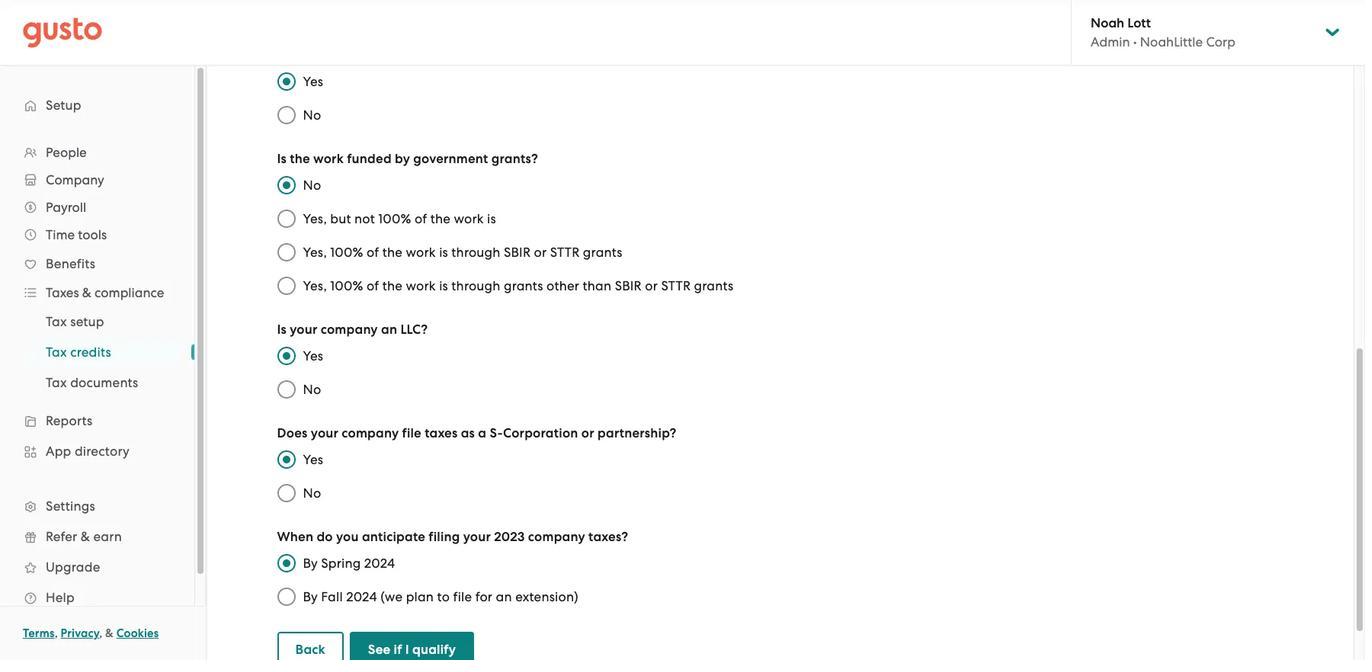 Task type: vqa. For each thing, say whether or not it's contained in the screenshot.
Tax documents LINK
yes



Task type: describe. For each thing, give the bounding box(es) containing it.
anticipate
[[362, 529, 426, 545]]

2 vertical spatial your
[[463, 529, 491, 545]]

2024 for fall
[[346, 589, 377, 605]]

tools
[[78, 227, 107, 242]]

company for file
[[342, 425, 399, 441]]

1 horizontal spatial file
[[453, 589, 472, 605]]

privacy
[[61, 627, 99, 641]]

2 yes radio from the top
[[270, 339, 303, 373]]

cookies
[[116, 627, 159, 641]]

i
[[406, 642, 409, 658]]

reports link
[[15, 407, 179, 435]]

privacy link
[[61, 627, 99, 641]]

no for 1st no radio from the bottom
[[303, 382, 321, 397]]

tax documents
[[46, 375, 138, 390]]

tax for tax documents
[[46, 375, 67, 390]]

fall
[[321, 589, 343, 605]]

taxes
[[425, 425, 458, 441]]

a
[[478, 425, 487, 441]]

1 yes from the top
[[303, 74, 323, 89]]

is for sbir
[[439, 245, 448, 260]]

0 vertical spatial is
[[487, 211, 496, 226]]

other
[[547, 278, 580, 294]]

2023
[[494, 529, 525, 545]]

back
[[295, 642, 325, 658]]

terms , privacy , & cookies
[[23, 627, 159, 641]]

documents
[[70, 375, 138, 390]]

do
[[317, 529, 333, 545]]

people button
[[15, 139, 179, 166]]

& for earn
[[81, 529, 90, 544]]

of for yes, 100% of the work is through sbir or sttr grants
[[367, 245, 379, 260]]

upgrade
[[46, 560, 100, 575]]

home image
[[23, 17, 102, 48]]

as
[[461, 425, 475, 441]]

refer
[[46, 529, 77, 544]]

is for is the work funded by government grants?
[[277, 151, 287, 167]]

of for yes, 100% of the work is through grants other than sbir or sttr grants
[[367, 278, 379, 294]]

s-
[[490, 425, 503, 441]]

extension)
[[516, 589, 579, 605]]

the down the yes, but not 100% of the work is
[[383, 245, 403, 260]]

1 vertical spatial an
[[496, 589, 512, 605]]

see
[[368, 642, 391, 658]]

tax setup
[[46, 314, 104, 329]]

your for does
[[311, 425, 339, 441]]

yes, for yes, 100% of the work is through sbir or sttr grants
[[303, 245, 327, 260]]

compliance
[[95, 285, 164, 300]]

yes, 100% of the work is through grants other than sbir or sttr grants
[[303, 278, 734, 294]]

no for 3rd no radio from the bottom
[[303, 108, 321, 123]]

filing
[[429, 529, 460, 545]]

is the work funded by government grants?
[[277, 151, 538, 167]]

settings link
[[15, 493, 179, 520]]

0 horizontal spatial grants
[[504, 278, 543, 294]]

back button
[[277, 632, 344, 660]]

work up llc?
[[406, 278, 436, 294]]

is for is your company an llc?
[[277, 322, 287, 338]]

the up yes, but not 100% of the work is radio at the top
[[290, 151, 310, 167]]

corporation
[[503, 425, 578, 441]]

tax for tax setup
[[46, 314, 67, 329]]

lott
[[1128, 15, 1151, 31]]

2 horizontal spatial or
[[645, 278, 658, 294]]

(we
[[381, 589, 403, 605]]

qualify
[[413, 642, 456, 658]]

yes for does
[[303, 452, 323, 467]]

0 vertical spatial sbir
[[504, 245, 531, 260]]

when do you anticipate filing your 2023 company taxes?
[[277, 529, 629, 545]]

1 , from the left
[[55, 627, 58, 641]]

100% for yes, 100% of the work is through grants other than sbir or sttr grants
[[330, 278, 363, 294]]

not
[[355, 211, 375, 226]]

app directory link
[[15, 438, 179, 465]]

setup
[[70, 314, 104, 329]]

credits
[[70, 345, 111, 360]]

1 horizontal spatial grants
[[583, 245, 623, 260]]

0 vertical spatial 100%
[[378, 211, 411, 226]]

time tools
[[46, 227, 107, 242]]

tax setup link
[[27, 308, 179, 336]]

to
[[437, 589, 450, 605]]

government
[[414, 151, 488, 167]]

does your company file taxes as a s-corporation or partnership?
[[277, 425, 677, 441]]

yes for is
[[303, 348, 323, 364]]

work down the yes, but not 100% of the work is
[[406, 245, 436, 260]]

earn
[[93, 529, 122, 544]]

tax credits link
[[27, 339, 179, 366]]

1 yes radio from the top
[[270, 65, 303, 98]]

& for compliance
[[82, 285, 91, 300]]

noahlittle
[[1141, 34, 1203, 50]]

taxes & compliance button
[[15, 279, 179, 307]]

2 vertical spatial &
[[105, 627, 114, 641]]

time
[[46, 227, 75, 242]]

through for grants
[[452, 278, 501, 294]]

list containing people
[[0, 139, 194, 613]]

2 horizontal spatial grants
[[694, 278, 734, 294]]

than
[[583, 278, 612, 294]]

setup
[[46, 98, 81, 113]]

time tools button
[[15, 221, 179, 249]]

plan
[[406, 589, 434, 605]]



Task type: locate. For each thing, give the bounding box(es) containing it.
terms
[[23, 627, 55, 641]]

file left taxes
[[402, 425, 422, 441]]

an
[[381, 322, 397, 338], [496, 589, 512, 605]]

1 vertical spatial no radio
[[270, 169, 303, 202]]

app
[[46, 444, 71, 459]]

4 no from the top
[[303, 486, 321, 501]]

benefits
[[46, 256, 95, 271]]

100% up 'is your company an llc?'
[[330, 278, 363, 294]]

partnership?
[[598, 425, 677, 441]]

2 is from the top
[[277, 322, 287, 338]]

2 by from the top
[[303, 589, 318, 605]]

1 vertical spatial &
[[81, 529, 90, 544]]

grants?
[[492, 151, 538, 167]]

& right taxes
[[82, 285, 91, 300]]

company for an
[[321, 322, 378, 338]]

does
[[277, 425, 308, 441]]

by for by fall 2024 (we plan to file for an extension)
[[303, 589, 318, 605]]

company right 2023
[[528, 529, 586, 545]]

taxes & compliance
[[46, 285, 164, 300]]

list
[[0, 139, 194, 613], [0, 307, 194, 398]]

sbir
[[504, 245, 531, 260], [615, 278, 642, 294]]

1 no radio from the top
[[270, 98, 303, 132]]

1 horizontal spatial sttr
[[661, 278, 691, 294]]

app directory
[[46, 444, 130, 459]]

company left taxes
[[342, 425, 399, 441]]

2024 for spring
[[364, 556, 395, 571]]

0 vertical spatial &
[[82, 285, 91, 300]]

see if i qualify
[[368, 642, 456, 658]]

an left llc?
[[381, 322, 397, 338]]

3 yes from the top
[[303, 452, 323, 467]]

through up yes, 100% of the work is through grants other than sbir or sttr grants
[[452, 245, 501, 260]]

no
[[303, 108, 321, 123], [303, 178, 321, 193], [303, 382, 321, 397], [303, 486, 321, 501]]

of up 'is your company an llc?'
[[367, 278, 379, 294]]

but
[[330, 211, 351, 226]]

0 vertical spatial an
[[381, 322, 397, 338]]

1 vertical spatial 2024
[[346, 589, 377, 605]]

2 through from the top
[[452, 278, 501, 294]]

2 yes from the top
[[303, 348, 323, 364]]

2024 right fall
[[346, 589, 377, 605]]

0 vertical spatial company
[[321, 322, 378, 338]]

0 vertical spatial file
[[402, 425, 422, 441]]

your down "yes, 100% of the work is through grants other than sbir or sttr grants" option
[[290, 322, 318, 338]]

tax left credits
[[46, 345, 67, 360]]

yes, for yes, 100% of the work is through grants other than sbir or sttr grants
[[303, 278, 327, 294]]

your left 2023
[[463, 529, 491, 545]]

by for by spring 2024
[[303, 556, 318, 571]]

By Fall 2024 (we plan to file for an extension) radio
[[270, 580, 303, 614]]

1 vertical spatial yes radio
[[270, 339, 303, 373]]

through for sbir
[[452, 245, 501, 260]]

, left privacy
[[55, 627, 58, 641]]

taxes
[[46, 285, 79, 300]]

upgrade link
[[15, 554, 179, 581]]

1 tax from the top
[[46, 314, 67, 329]]

is your company an llc?
[[277, 322, 428, 338]]

you
[[336, 529, 359, 545]]

0 vertical spatial your
[[290, 322, 318, 338]]

2 vertical spatial no radio
[[270, 373, 303, 406]]

grants
[[583, 245, 623, 260], [504, 278, 543, 294], [694, 278, 734, 294]]

By Spring 2024 radio
[[270, 547, 303, 580]]

1 horizontal spatial or
[[582, 425, 595, 441]]

2 vertical spatial yes
[[303, 452, 323, 467]]

by left fall
[[303, 589, 318, 605]]

yes,
[[303, 211, 327, 226], [303, 245, 327, 260], [303, 278, 327, 294]]

through down yes, 100% of the work is through sbir or sttr grants
[[452, 278, 501, 294]]

spring
[[321, 556, 361, 571]]

your for is
[[290, 322, 318, 338]]

0 horizontal spatial ,
[[55, 627, 58, 641]]

payroll
[[46, 200, 86, 215]]

is down yes, 100% of the work is through sbir or sttr grants
[[439, 278, 448, 294]]

1 vertical spatial is
[[277, 322, 287, 338]]

0 horizontal spatial an
[[381, 322, 397, 338]]

Yes, 100% of the work is through grants other than SBIR or STTR grants radio
[[270, 269, 303, 303]]

refer & earn link
[[15, 523, 179, 551]]

2 vertical spatial of
[[367, 278, 379, 294]]

100% right not at top
[[378, 211, 411, 226]]

0 vertical spatial yes,
[[303, 211, 327, 226]]

0 vertical spatial through
[[452, 245, 501, 260]]

by
[[303, 556, 318, 571], [303, 589, 318, 605]]

1 vertical spatial 100%
[[330, 245, 363, 260]]

is
[[487, 211, 496, 226], [439, 245, 448, 260], [439, 278, 448, 294]]

&
[[82, 285, 91, 300], [81, 529, 90, 544], [105, 627, 114, 641]]

funded
[[347, 151, 392, 167]]

of down not at top
[[367, 245, 379, 260]]

0 horizontal spatial file
[[402, 425, 422, 441]]

noah
[[1091, 15, 1125, 31]]

,
[[55, 627, 58, 641], [99, 627, 102, 641]]

refer & earn
[[46, 529, 122, 544]]

taxes?
[[589, 529, 629, 545]]

an right for
[[496, 589, 512, 605]]

No radio
[[270, 477, 303, 510]]

0 vertical spatial yes radio
[[270, 65, 303, 98]]

tax credits
[[46, 345, 111, 360]]

2 no from the top
[[303, 178, 321, 193]]

2 , from the left
[[99, 627, 102, 641]]

of up yes, 100% of the work is through sbir or sttr grants
[[415, 211, 427, 226]]

1 vertical spatial company
[[342, 425, 399, 441]]

1 list from the top
[[0, 139, 194, 613]]

Yes, 100% of the work is through SBIR or STTR grants radio
[[270, 236, 303, 269]]

3 yes, from the top
[[303, 278, 327, 294]]

2 list from the top
[[0, 307, 194, 398]]

of
[[415, 211, 427, 226], [367, 245, 379, 260], [367, 278, 379, 294]]

by down do
[[303, 556, 318, 571]]

1 vertical spatial through
[[452, 278, 501, 294]]

yes, 100% of the work is through sbir or sttr grants
[[303, 245, 623, 260]]

cookies button
[[116, 624, 159, 643]]

100% for yes, 100% of the work is through sbir or sttr grants
[[330, 245, 363, 260]]

100% down but
[[330, 245, 363, 260]]

0 vertical spatial sttr
[[550, 245, 580, 260]]

is up yes, 100% of the work is through sbir or sttr grants
[[487, 211, 496, 226]]

0 vertical spatial 2024
[[364, 556, 395, 571]]

setup link
[[15, 92, 179, 119]]

Yes radio
[[270, 443, 303, 477]]

company
[[46, 172, 104, 188]]

1 no from the top
[[303, 108, 321, 123]]

people
[[46, 145, 87, 160]]

if
[[394, 642, 402, 658]]

by
[[395, 151, 410, 167]]

is down the yes, but not 100% of the work is
[[439, 245, 448, 260]]

work
[[313, 151, 344, 167], [454, 211, 484, 226], [406, 245, 436, 260], [406, 278, 436, 294]]

see if i qualify button
[[350, 632, 474, 660]]

the
[[290, 151, 310, 167], [431, 211, 451, 226], [383, 245, 403, 260], [383, 278, 403, 294]]

0 horizontal spatial or
[[534, 245, 547, 260]]

yes, but not 100% of the work is
[[303, 211, 496, 226]]

0 horizontal spatial sbir
[[504, 245, 531, 260]]

3 no from the top
[[303, 382, 321, 397]]

work up yes, 100% of the work is through sbir or sttr grants
[[454, 211, 484, 226]]

1 horizontal spatial an
[[496, 589, 512, 605]]

1 vertical spatial of
[[367, 245, 379, 260]]

3 no radio from the top
[[270, 373, 303, 406]]

2 vertical spatial is
[[439, 278, 448, 294]]

payroll button
[[15, 194, 179, 221]]

1 vertical spatial your
[[311, 425, 339, 441]]

no for second no radio
[[303, 178, 321, 193]]

benefits link
[[15, 250, 179, 278]]

company button
[[15, 166, 179, 194]]

2 vertical spatial or
[[582, 425, 595, 441]]

the up yes, 100% of the work is through sbir or sttr grants
[[431, 211, 451, 226]]

file right to at bottom
[[453, 589, 472, 605]]

1 yes, from the top
[[303, 211, 327, 226]]

2 vertical spatial yes,
[[303, 278, 327, 294]]

, down help link
[[99, 627, 102, 641]]

by spring 2024
[[303, 556, 395, 571]]

directory
[[75, 444, 130, 459]]

is for grants
[[439, 278, 448, 294]]

terms link
[[23, 627, 55, 641]]

0 vertical spatial tax
[[46, 314, 67, 329]]

2 vertical spatial tax
[[46, 375, 67, 390]]

1 vertical spatial yes
[[303, 348, 323, 364]]

0 vertical spatial is
[[277, 151, 287, 167]]

2024 down anticipate
[[364, 556, 395, 571]]

0 horizontal spatial sttr
[[550, 245, 580, 260]]

yes
[[303, 74, 323, 89], [303, 348, 323, 364], [303, 452, 323, 467]]

2 no radio from the top
[[270, 169, 303, 202]]

tax down tax credits
[[46, 375, 67, 390]]

or right corporation
[[582, 425, 595, 441]]

•
[[1134, 34, 1137, 50]]

admin
[[1091, 34, 1130, 50]]

Yes radio
[[270, 65, 303, 98], [270, 339, 303, 373]]

work left "funded"
[[313, 151, 344, 167]]

through
[[452, 245, 501, 260], [452, 278, 501, 294]]

sttr
[[550, 245, 580, 260], [661, 278, 691, 294]]

corp
[[1207, 34, 1236, 50]]

help
[[46, 590, 75, 605]]

tax inside "link"
[[46, 345, 67, 360]]

your
[[290, 322, 318, 338], [311, 425, 339, 441], [463, 529, 491, 545]]

yes, for yes, but not 100% of the work is
[[303, 211, 327, 226]]

1 vertical spatial is
[[439, 245, 448, 260]]

1 by from the top
[[303, 556, 318, 571]]

& left cookies "button"
[[105, 627, 114, 641]]

for
[[476, 589, 493, 605]]

settings
[[46, 499, 95, 514]]

or
[[534, 245, 547, 260], [645, 278, 658, 294], [582, 425, 595, 441]]

tax for tax credits
[[46, 345, 67, 360]]

yes, down yes, 100% of the work is through sbir or sttr grants option
[[303, 278, 327, 294]]

tax documents link
[[27, 369, 179, 397]]

0 vertical spatial of
[[415, 211, 427, 226]]

by fall 2024 (we plan to file for an extension)
[[303, 589, 579, 605]]

reports
[[46, 413, 93, 429]]

1 vertical spatial sttr
[[661, 278, 691, 294]]

Yes, but not 100% of the work is radio
[[270, 202, 303, 236]]

list containing tax setup
[[0, 307, 194, 398]]

the up llc?
[[383, 278, 403, 294]]

yes, down yes, but not 100% of the work is radio at the top
[[303, 245, 327, 260]]

sbir right than
[[615, 278, 642, 294]]

your right does
[[311, 425, 339, 441]]

2 vertical spatial 100%
[[330, 278, 363, 294]]

2 vertical spatial company
[[528, 529, 586, 545]]

No radio
[[270, 98, 303, 132], [270, 169, 303, 202], [270, 373, 303, 406]]

0 vertical spatial yes
[[303, 74, 323, 89]]

or right than
[[645, 278, 658, 294]]

0 vertical spatial by
[[303, 556, 318, 571]]

& inside dropdown button
[[82, 285, 91, 300]]

1 vertical spatial tax
[[46, 345, 67, 360]]

2 yes, from the top
[[303, 245, 327, 260]]

1 is from the top
[[277, 151, 287, 167]]

1 vertical spatial yes,
[[303, 245, 327, 260]]

1 vertical spatial file
[[453, 589, 472, 605]]

gusto navigation element
[[0, 66, 194, 637]]

0 vertical spatial or
[[534, 245, 547, 260]]

1 vertical spatial or
[[645, 278, 658, 294]]

no for no option
[[303, 486, 321, 501]]

is up yes, but not 100% of the work is radio at the top
[[277, 151, 287, 167]]

company left llc?
[[321, 322, 378, 338]]

when
[[277, 529, 314, 545]]

tax down taxes
[[46, 314, 67, 329]]

& left earn
[[81, 529, 90, 544]]

or up yes, 100% of the work is through grants other than sbir or sttr grants
[[534, 245, 547, 260]]

1 through from the top
[[452, 245, 501, 260]]

1 vertical spatial by
[[303, 589, 318, 605]]

1 vertical spatial sbir
[[615, 278, 642, 294]]

3 tax from the top
[[46, 375, 67, 390]]

1 horizontal spatial ,
[[99, 627, 102, 641]]

0 vertical spatial no radio
[[270, 98, 303, 132]]

help link
[[15, 584, 179, 612]]

llc?
[[401, 322, 428, 338]]

is down "yes, 100% of the work is through grants other than sbir or sttr grants" option
[[277, 322, 287, 338]]

2 tax from the top
[[46, 345, 67, 360]]

1 horizontal spatial sbir
[[615, 278, 642, 294]]

yes, left but
[[303, 211, 327, 226]]

sbir up yes, 100% of the work is through grants other than sbir or sttr grants
[[504, 245, 531, 260]]



